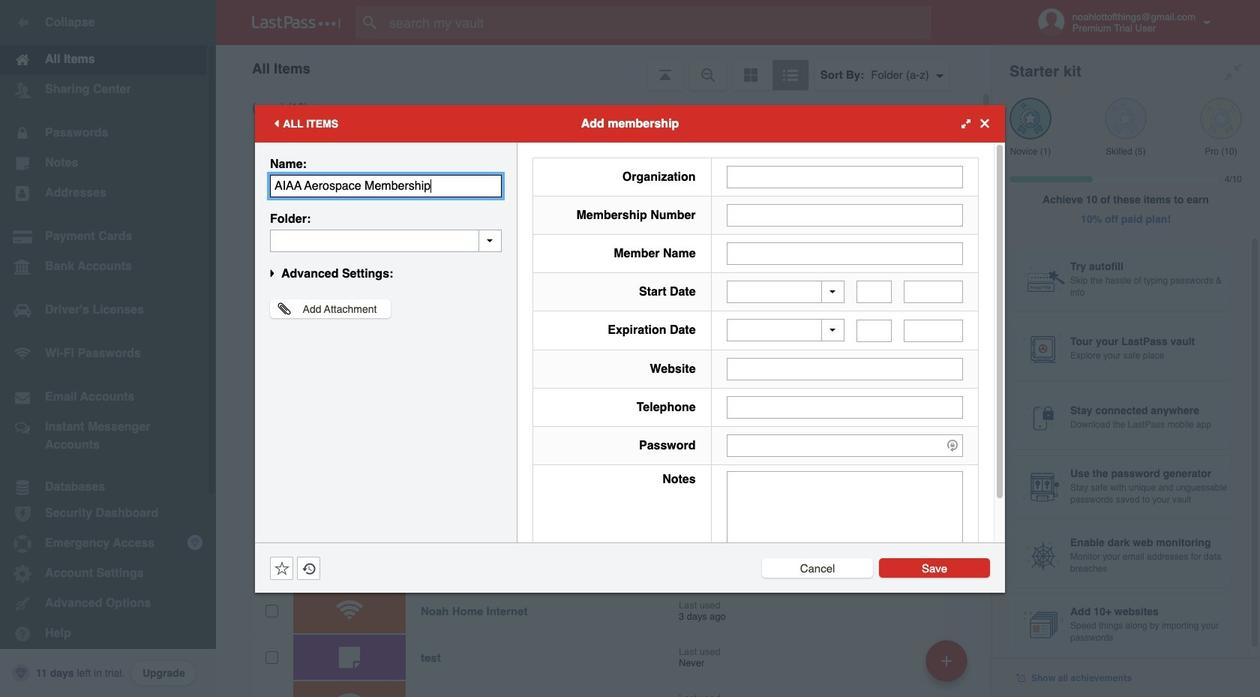 Task type: locate. For each thing, give the bounding box(es) containing it.
new item image
[[942, 656, 952, 666]]

vault options navigation
[[216, 45, 992, 90]]

lastpass image
[[252, 16, 341, 29]]

dialog
[[255, 105, 1006, 593]]

None password field
[[727, 434, 964, 457]]

None text field
[[270, 174, 502, 197], [727, 204, 964, 226], [270, 229, 502, 252], [857, 281, 893, 303], [904, 281, 964, 303], [857, 319, 893, 342], [904, 319, 964, 342], [727, 471, 964, 564], [270, 174, 502, 197], [727, 204, 964, 226], [270, 229, 502, 252], [857, 281, 893, 303], [904, 281, 964, 303], [857, 319, 893, 342], [904, 319, 964, 342], [727, 471, 964, 564]]

main navigation navigation
[[0, 0, 216, 697]]

None text field
[[727, 165, 964, 188], [727, 242, 964, 265], [727, 358, 964, 380], [727, 396, 964, 418], [727, 165, 964, 188], [727, 242, 964, 265], [727, 358, 964, 380], [727, 396, 964, 418]]



Task type: describe. For each thing, give the bounding box(es) containing it.
Search search field
[[356, 6, 955, 39]]

search my vault text field
[[356, 6, 955, 39]]

new item navigation
[[921, 636, 977, 697]]



